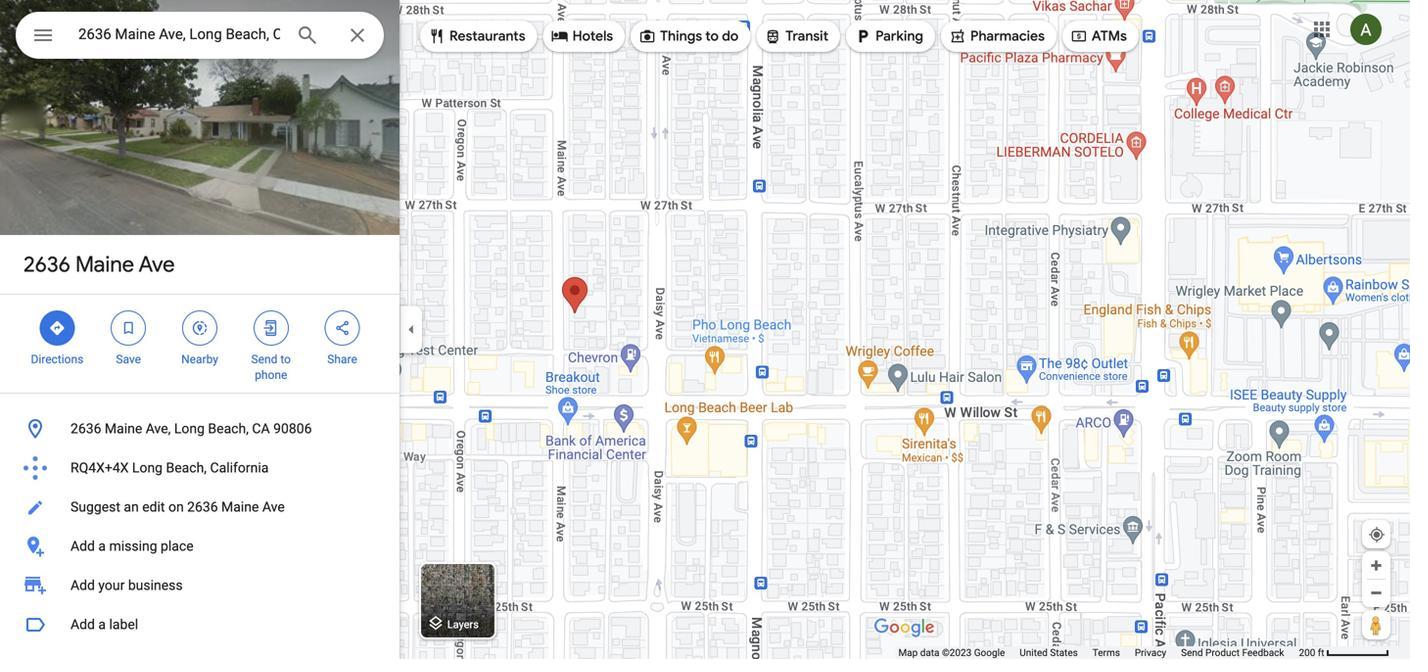 Task type: locate. For each thing, give the bounding box(es) containing it.
maine down california
[[221, 499, 259, 515]]

zoom out image
[[1370, 586, 1384, 601]]

rq4x+4x long beach, california
[[71, 460, 269, 476]]

beach,
[[208, 421, 249, 437], [166, 460, 207, 476]]

1 vertical spatial ave
[[262, 499, 285, 515]]

parking
[[876, 27, 924, 45]]

1 horizontal spatial ave
[[262, 499, 285, 515]]

0 vertical spatial a
[[98, 538, 106, 555]]

google maps element
[[0, 0, 1411, 659]]

on
[[168, 499, 184, 515]]

2636 maine ave main content
[[0, 0, 400, 659]]

send inside button
[[1182, 647, 1204, 659]]

to inside  things to do
[[706, 27, 719, 45]]

edit
[[142, 499, 165, 515]]

0 vertical spatial maine
[[75, 251, 134, 278]]

ave,
[[146, 421, 171, 437]]

data
[[921, 647, 940, 659]]

2636 up 
[[24, 251, 70, 278]]

1 vertical spatial a
[[98, 617, 106, 633]]

google account: angela cha  
(angela.cha@adept.ai) image
[[1351, 14, 1382, 45]]

2636 inside button
[[187, 499, 218, 515]]

 button
[[16, 12, 71, 63]]

maine inside "button"
[[105, 421, 142, 437]]

hotels
[[573, 27, 613, 45]]

united states
[[1020, 647, 1078, 659]]

place
[[161, 538, 194, 555]]

to left do
[[706, 27, 719, 45]]

2636 for 2636 maine ave
[[24, 251, 70, 278]]

0 vertical spatial beach,
[[208, 421, 249, 437]]

1 vertical spatial add
[[71, 578, 95, 594]]

beach, down 2636 maine ave, long beach, ca 90806 at the left
[[166, 460, 207, 476]]

1 vertical spatial to
[[281, 353, 291, 366]]

add
[[71, 538, 95, 555], [71, 578, 95, 594], [71, 617, 95, 633]]


[[120, 317, 137, 339]]

add inside button
[[71, 617, 95, 633]]


[[764, 25, 782, 47]]

things
[[660, 27, 703, 45]]

2636 right the on
[[187, 499, 218, 515]]

nearby
[[181, 353, 218, 366]]

ft
[[1318, 647, 1325, 659]]

2636 inside "button"
[[71, 421, 101, 437]]

footer
[[899, 647, 1300, 659]]

2 a from the top
[[98, 617, 106, 633]]


[[551, 25, 569, 47]]

add down suggest
[[71, 538, 95, 555]]

3 add from the top
[[71, 617, 95, 633]]

send
[[251, 353, 278, 366], [1182, 647, 1204, 659]]

2 vertical spatial maine
[[221, 499, 259, 515]]

1 horizontal spatial send
[[1182, 647, 1204, 659]]

footer containing map data ©2023 google
[[899, 647, 1300, 659]]

to
[[706, 27, 719, 45], [281, 353, 291, 366]]

ca
[[252, 421, 270, 437]]

a left label
[[98, 617, 106, 633]]

 hotels
[[551, 25, 613, 47]]

None field
[[78, 23, 280, 46]]

rq4x+4x
[[71, 460, 129, 476]]

restaurants
[[450, 27, 526, 45]]

save
[[116, 353, 141, 366]]

 pharmacies
[[949, 25, 1045, 47]]

0 vertical spatial ave
[[139, 251, 175, 278]]

2636 maine ave, long beach, ca 90806 button
[[0, 410, 400, 449]]

1 horizontal spatial beach,
[[208, 421, 249, 437]]

maine left ave,
[[105, 421, 142, 437]]

share
[[328, 353, 357, 366]]

send left product
[[1182, 647, 1204, 659]]

ave up actions for 2636 maine ave region
[[139, 251, 175, 278]]

map
[[899, 647, 918, 659]]

a for missing
[[98, 538, 106, 555]]

to up phone
[[281, 353, 291, 366]]

2636
[[24, 251, 70, 278], [71, 421, 101, 437], [187, 499, 218, 515]]

1 vertical spatial long
[[132, 460, 163, 476]]

product
[[1206, 647, 1240, 659]]

show your location image
[[1369, 526, 1386, 544]]

1 vertical spatial maine
[[105, 421, 142, 437]]

2 add from the top
[[71, 578, 95, 594]]

long up 'edit'
[[132, 460, 163, 476]]

ave
[[139, 251, 175, 278], [262, 499, 285, 515]]

google
[[975, 647, 1005, 659]]

long right ave,
[[174, 421, 205, 437]]

add left label
[[71, 617, 95, 633]]

pharmacies
[[971, 27, 1045, 45]]


[[428, 25, 446, 47]]

0 horizontal spatial long
[[132, 460, 163, 476]]

0 vertical spatial add
[[71, 538, 95, 555]]

a inside button
[[98, 538, 106, 555]]

1 vertical spatial 2636
[[71, 421, 101, 437]]

add for add a label
[[71, 617, 95, 633]]

add left 'your'
[[71, 578, 95, 594]]

1 vertical spatial send
[[1182, 647, 1204, 659]]

send product feedback button
[[1182, 647, 1285, 659]]

1 add from the top
[[71, 538, 95, 555]]

0 horizontal spatial send
[[251, 353, 278, 366]]

ave down california
[[262, 499, 285, 515]]

send up phone
[[251, 353, 278, 366]]

 restaurants
[[428, 25, 526, 47]]

add your business link
[[0, 566, 400, 605]]

0 vertical spatial 2636
[[24, 251, 70, 278]]


[[31, 21, 55, 49]]

0 horizontal spatial 2636
[[24, 251, 70, 278]]

0 horizontal spatial to
[[281, 353, 291, 366]]

 things to do
[[639, 25, 739, 47]]

200
[[1300, 647, 1316, 659]]

2636 maine ave, long beach, ca 90806
[[71, 421, 312, 437]]

2636 up rq4x+4x
[[71, 421, 101, 437]]

beach, inside button
[[166, 460, 207, 476]]

2 horizontal spatial 2636
[[187, 499, 218, 515]]

1 horizontal spatial to
[[706, 27, 719, 45]]

1 horizontal spatial 2636
[[71, 421, 101, 437]]

california
[[210, 460, 269, 476]]

add inside button
[[71, 538, 95, 555]]

0 horizontal spatial beach,
[[166, 460, 207, 476]]

0 vertical spatial long
[[174, 421, 205, 437]]

a left missing in the left bottom of the page
[[98, 538, 106, 555]]

1 horizontal spatial long
[[174, 421, 205, 437]]

1 vertical spatial beach,
[[166, 460, 207, 476]]

maine up the ""
[[75, 251, 134, 278]]

1 a from the top
[[98, 538, 106, 555]]


[[639, 25, 657, 47]]

a inside button
[[98, 617, 106, 633]]

none field inside 2636 maine ave, long beach, ca 90806 field
[[78, 23, 280, 46]]

send inside send to phone
[[251, 353, 278, 366]]

0 vertical spatial send
[[251, 353, 278, 366]]

a
[[98, 538, 106, 555], [98, 617, 106, 633]]

an
[[124, 499, 139, 515]]

long
[[174, 421, 205, 437], [132, 460, 163, 476]]

0 vertical spatial to
[[706, 27, 719, 45]]

beach, left 'ca'
[[208, 421, 249, 437]]


[[48, 317, 66, 339]]

2 vertical spatial add
[[71, 617, 95, 633]]

90806
[[273, 421, 312, 437]]

2 vertical spatial 2636
[[187, 499, 218, 515]]

your
[[98, 578, 125, 594]]

collapse side panel image
[[401, 319, 422, 340]]

maine
[[75, 251, 134, 278], [105, 421, 142, 437], [221, 499, 259, 515]]



Task type: describe. For each thing, give the bounding box(es) containing it.
send for send product feedback
[[1182, 647, 1204, 659]]

send product feedback
[[1182, 647, 1285, 659]]

 search field
[[16, 12, 384, 63]]

directions
[[31, 353, 84, 366]]


[[949, 25, 967, 47]]

privacy
[[1135, 647, 1167, 659]]

add a missing place button
[[0, 527, 400, 566]]

states
[[1051, 647, 1078, 659]]

feedback
[[1243, 647, 1285, 659]]

missing
[[109, 538, 157, 555]]

business
[[128, 578, 183, 594]]


[[262, 317, 280, 339]]

2636 for 2636 maine ave, long beach, ca 90806
[[71, 421, 101, 437]]


[[1071, 25, 1088, 47]]

united
[[1020, 647, 1048, 659]]

 transit
[[764, 25, 829, 47]]

terms
[[1093, 647, 1121, 659]]

©2023
[[942, 647, 972, 659]]

add for add your business
[[71, 578, 95, 594]]

send for send to phone
[[251, 353, 278, 366]]

200 ft button
[[1300, 647, 1390, 659]]

2636 maine ave
[[24, 251, 175, 278]]

phone
[[255, 368, 287, 382]]

privacy button
[[1135, 647, 1167, 659]]

suggest an edit on 2636 maine ave
[[71, 499, 285, 515]]


[[334, 317, 351, 339]]

suggest an edit on 2636 maine ave button
[[0, 488, 400, 527]]

united states button
[[1020, 647, 1078, 659]]

 parking
[[854, 25, 924, 47]]

0 horizontal spatial ave
[[139, 251, 175, 278]]

rq4x+4x long beach, california button
[[0, 449, 400, 488]]

200 ft
[[1300, 647, 1325, 659]]

footer inside google maps 'element'
[[899, 647, 1300, 659]]

atms
[[1092, 27, 1128, 45]]

add a label button
[[0, 605, 400, 645]]

layers
[[447, 619, 479, 631]]

add your business
[[71, 578, 183, 594]]

zoom in image
[[1370, 558, 1384, 573]]

2636 Maine Ave, Long Beach, CA 90806 field
[[16, 12, 384, 59]]

 atms
[[1071, 25, 1128, 47]]

terms button
[[1093, 647, 1121, 659]]

a for label
[[98, 617, 106, 633]]

add a label
[[71, 617, 138, 633]]

show street view coverage image
[[1363, 610, 1391, 640]]

map data ©2023 google
[[899, 647, 1005, 659]]

maine inside button
[[221, 499, 259, 515]]

maine for ave
[[75, 251, 134, 278]]

suggest
[[71, 499, 120, 515]]


[[191, 317, 209, 339]]


[[854, 25, 872, 47]]

actions for 2636 maine ave region
[[0, 295, 400, 393]]

label
[[109, 617, 138, 633]]

long inside button
[[132, 460, 163, 476]]

send to phone
[[251, 353, 291, 382]]

to inside send to phone
[[281, 353, 291, 366]]

add a missing place
[[71, 538, 194, 555]]

transit
[[786, 27, 829, 45]]

beach, inside "button"
[[208, 421, 249, 437]]

maine for ave,
[[105, 421, 142, 437]]

do
[[722, 27, 739, 45]]

ave inside suggest an edit on 2636 maine ave button
[[262, 499, 285, 515]]

long inside "button"
[[174, 421, 205, 437]]

add for add a missing place
[[71, 538, 95, 555]]



Task type: vqa. For each thing, say whether or not it's contained in the screenshot.
bottommost a
yes



